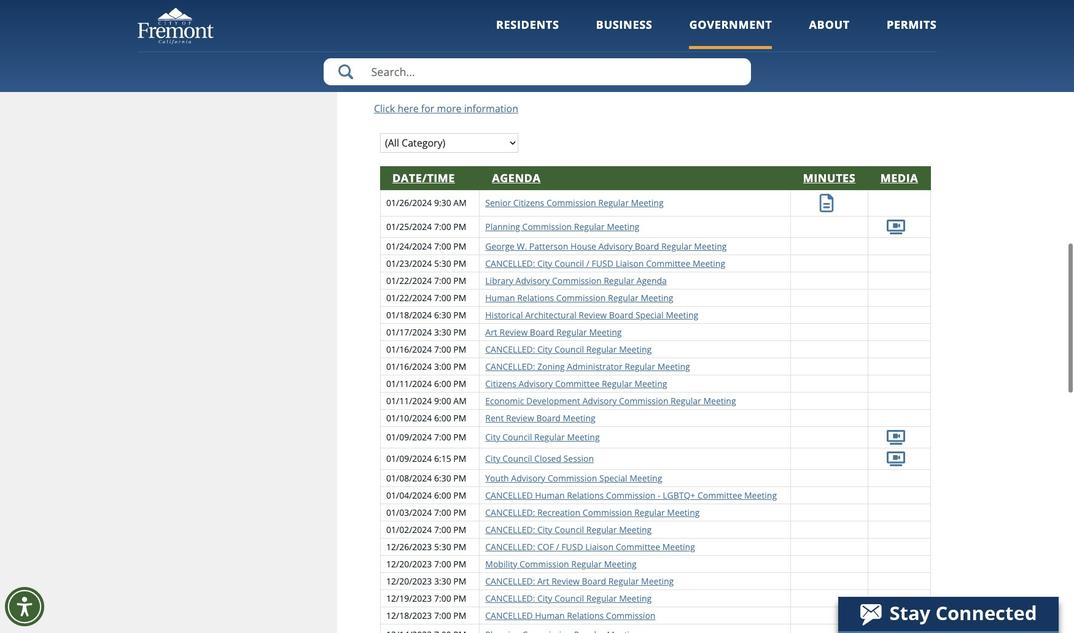 Task type: locate. For each thing, give the bounding box(es) containing it.
1 12/20/2023 from the top
[[386, 559, 432, 570]]

council up accepted.
[[591, 63, 623, 76]]

2 01/11/2024 from the top
[[386, 395, 432, 407]]

human down library
[[485, 292, 515, 304]]

media link
[[880, 171, 918, 185]]

relations up architectural
[[517, 292, 554, 304]]

5 pm from the top
[[453, 292, 466, 304]]

cancelled: for 01/16/2024 7:00 pm
[[485, 344, 535, 356]]

2 6:30 from the top
[[434, 473, 451, 484]]

1 vertical spatial 01/11/2024
[[386, 395, 432, 407]]

01/22/2024 down 01/23/2024
[[386, 275, 432, 287]]

youth advisory commission special meeting link
[[485, 473, 662, 484]]

art down mobility commission regular meeting link
[[537, 576, 549, 588]]

pm down 12/19/2023 7:00 pm
[[453, 610, 466, 622]]

pm up 01/11/2024 9:00 am
[[453, 378, 466, 390]]

email.
[[777, 63, 804, 76]]

21 pm from the top
[[453, 593, 466, 605]]

20 pm from the top
[[453, 576, 466, 588]]

the
[[728, 0, 743, 6], [399, 7, 414, 21], [631, 22, 646, 36], [787, 22, 802, 36], [876, 22, 891, 36], [556, 63, 570, 76]]

2 7:00 from the top
[[434, 241, 451, 252]]

will up city's
[[431, 0, 446, 6]]

01/22/2024 for library advisory commission regular agenda
[[386, 275, 432, 287]]

1 01/16/2024 from the top
[[386, 344, 432, 356]]

1 vertical spatial fusd
[[562, 542, 583, 553]]

0 vertical spatial liaison
[[616, 258, 644, 270]]

1 vertical spatial cancelled
[[485, 610, 533, 622]]

art down historical
[[485, 327, 497, 338]]

1 01/22/2024 7:00 pm from the top
[[386, 275, 466, 287]]

0 horizontal spatial be
[[448, 0, 460, 6]]

0 horizontal spatial liaison
[[585, 542, 614, 553]]

0 vertical spatial cancelled: city council regular meeting
[[485, 344, 652, 356]]

01/26/2024
[[386, 197, 432, 209]]

fusd up mobility commission regular meeting link
[[562, 542, 583, 553]]

review
[[579, 309, 607, 321], [500, 327, 528, 338], [506, 413, 534, 424], [552, 576, 580, 588]]

0 vertical spatial be
[[448, 0, 460, 6]]

1 vertical spatial relations
[[567, 490, 604, 502]]

12/26/2023 5:30 pm
[[386, 542, 466, 553]]

via
[[855, 63, 868, 76]]

1 vertical spatial /
[[556, 542, 559, 553]]

fusd
[[592, 258, 613, 270], [562, 542, 583, 553]]

0 horizontal spatial will
[[431, 0, 446, 6]]

6:30 up 01/17/2024 3:30 pm
[[434, 309, 451, 321]]

cancelled: for 01/03/2024 7:00 pm
[[485, 507, 535, 519]]

historical architectural review board special meeting
[[485, 309, 698, 321]]

1 vertical spatial cancelled: city council regular meeting link
[[485, 524, 652, 536]]

pm up 01/23/2024 5:30 pm
[[453, 241, 466, 252]]

0 vertical spatial cancelled
[[485, 490, 533, 502]]

7:00 for cancelled human relations commission link
[[434, 610, 451, 622]]

number,
[[622, 0, 661, 6]]

2 vertical spatial agenda
[[637, 275, 667, 287]]

5 cancelled: from the top
[[485, 524, 535, 536]]

pm for planning commission regular meeting link
[[453, 221, 466, 233]]

here
[[398, 102, 419, 115]]

13 pm from the top
[[453, 453, 466, 465]]

1 vertical spatial 12/20/2023
[[386, 576, 432, 588]]

pm up 01/17/2024 3:30 pm
[[453, 309, 466, 321]]

0 vertical spatial 01/22/2024
[[386, 275, 432, 287]]

2 vertical spatial cancelled: city council regular meeting link
[[485, 593, 652, 605]]

1 horizontal spatial fusd
[[592, 258, 613, 270]]

0 vertical spatial will
[[431, 0, 446, 6]]

city up the zoning
[[537, 344, 552, 356]]

0 horizontal spatial on
[[466, 63, 478, 76]]

1 cancelled: city council regular meeting link from the top
[[485, 344, 652, 356]]

0 horizontal spatial art
[[485, 327, 497, 338]]

1 horizontal spatial agenda
[[562, 0, 596, 6]]

1 vertical spatial agenda
[[492, 171, 541, 185]]

7:00 up 01/23/2024 5:30 pm
[[434, 241, 451, 252]]

agenda up senior
[[492, 171, 541, 185]]

am right 9:30
[[453, 197, 467, 209]]

pm down 01/17/2024 3:30 pm
[[453, 344, 466, 356]]

pm down 01/24/2024 7:00 pm at left
[[453, 258, 466, 270]]

agenda inside emails will be compiled into files by agenda item number, distributed to the city council and staff, and published in the city's agenda center on
[[562, 0, 596, 6]]

1 horizontal spatial /
[[586, 258, 590, 270]]

relations for cancelled human relations commission
[[567, 610, 604, 622]]

01/02/2024 7:00 pm
[[386, 524, 466, 536]]

01/22/2024 7:00 pm down 01/23/2024 5:30 pm
[[386, 275, 466, 287]]

by inside emails will be compiled into files by agenda item number, distributed to the city council and staff, and published in the city's agenda center on
[[549, 0, 560, 6]]

01/09/2024 6:15 pm
[[386, 453, 466, 465]]

2 12/20/2023 from the top
[[386, 576, 432, 588]]

zoning
[[537, 361, 565, 373]]

0 vertical spatial 01/11/2024
[[386, 378, 432, 390]]

and inside electronic comments on agenda items for the city council meeting may only be submitted by email. comments via text and social media (facebook, twitter, etc.) will not be accepted.
[[889, 63, 906, 76]]

7:00 down 9:30
[[434, 221, 451, 233]]

be inside emails will be compiled into files by agenda item number, distributed to the city council and staff, and published in the city's agenda center on
[[448, 0, 460, 6]]

1 vertical spatial agenda
[[480, 63, 513, 76]]

city's
[[416, 7, 440, 21]]

senior citizens commission regular meeting link
[[485, 197, 664, 209]]

0 vertical spatial 3:30
[[434, 327, 451, 338]]

review down mobility commission regular meeting on the bottom of page
[[552, 576, 580, 588]]

2 am from the top
[[453, 395, 467, 407]]

2 cancelled from the top
[[485, 610, 533, 622]]

7 pm from the top
[[453, 327, 466, 338]]

7:00 for george w. patterson house advisory board regular meeting link
[[434, 241, 451, 252]]

on up twitter,
[[466, 63, 478, 76]]

cancelled: for 12/26/2023 5:30 pm
[[485, 542, 535, 553]]

11 7:00 from the top
[[434, 610, 451, 622]]

pm down 12/20/2023 3:30 pm
[[453, 593, 466, 605]]

pm up 01/16/2024 7:00 pm on the left of the page
[[453, 327, 466, 338]]

01/16/2024 for 01/16/2024 3:00 pm
[[386, 361, 432, 373]]

submitted
[[718, 63, 762, 76]]

agenda
[[562, 0, 596, 6], [480, 63, 513, 76]]

council inside electronic comments on agenda items for the city council meeting may only be submitted by email. comments via text and social media (facebook, twitter, etc.) will not be accepted.
[[591, 63, 623, 76]]

3 cancelled: from the top
[[485, 361, 535, 373]]

files
[[528, 0, 546, 6]]

5:30 down 01/24/2024 7:00 pm at left
[[434, 258, 451, 270]]

01/17/2024 3:30 pm
[[386, 327, 466, 338]]

01/11/2024 up 01/10/2024
[[386, 395, 432, 407]]

by
[[549, 0, 560, 6], [863, 22, 874, 36], [764, 63, 775, 76]]

4 pm from the top
[[453, 275, 466, 287]]

on inside electronic comments on agenda items for the city council meeting may only be submitted by email. comments via text and social media (facebook, twitter, etc.) will not be accepted.
[[466, 63, 478, 76]]

liaison down george w. patterson house advisory board regular meeting at top
[[616, 258, 644, 270]]

5:30 down 01/02/2024 7:00 pm
[[434, 542, 451, 553]]

and right text
[[889, 63, 906, 76]]

7:00 up 3:00
[[434, 344, 451, 356]]

2 cancelled: city council regular meeting from the top
[[485, 524, 652, 536]]

1 5:30 from the top
[[434, 258, 451, 270]]

01/11/2024 down 01/16/2024 3:00 pm
[[386, 378, 432, 390]]

12/18/2023 7:00 pm
[[386, 610, 466, 622]]

1 vertical spatial 6:30
[[434, 473, 451, 484]]

george
[[485, 241, 515, 252]]

pm for rent review board meeting 'link'
[[453, 413, 466, 424]]

will left not
[[508, 77, 522, 91]]

1 vertical spatial art
[[537, 576, 549, 588]]

8 cancelled: from the top
[[485, 593, 535, 605]]

01/22/2024 7:00 pm up '01/18/2024 6:30 pm'
[[386, 292, 466, 304]]

01/09/2024 down 01/10/2024
[[386, 432, 432, 444]]

comments
[[419, 63, 464, 76]]

council up document(s) on the top right of page
[[766, 0, 799, 6]]

2 6:00 from the top
[[434, 413, 451, 424]]

fusd down george w. patterson house advisory board regular meeting at top
[[592, 258, 613, 270]]

2 vertical spatial by
[[764, 63, 775, 76]]

etc.)
[[487, 77, 505, 91]]

review down human relations commission regular meeting link
[[579, 309, 607, 321]]

2 01/22/2024 from the top
[[386, 292, 432, 304]]

pm for george w. patterson house advisory board regular meeting link
[[453, 241, 466, 252]]

1 vertical spatial am
[[453, 395, 467, 407]]

1 vertical spatial special
[[599, 473, 627, 484]]

1 vertical spatial 01/16/2024
[[386, 361, 432, 373]]

2 pm from the top
[[453, 241, 466, 252]]

if you wish to share an attachment/exhibit, submit the pdf formatted document(s) to the email above by the noted deadline.
[[399, 22, 921, 50]]

city
[[746, 0, 763, 6], [573, 63, 589, 76], [537, 258, 552, 270], [537, 344, 552, 356], [485, 432, 500, 444], [485, 453, 500, 465], [537, 524, 552, 536], [537, 593, 552, 605]]

board
[[635, 241, 659, 252], [609, 309, 633, 321], [530, 327, 554, 338], [536, 413, 561, 424], [582, 576, 606, 588]]

2 01/22/2024 7:00 pm from the top
[[386, 292, 466, 304]]

0 vertical spatial special
[[636, 309, 664, 321]]

0 vertical spatial citizens
[[513, 197, 544, 209]]

1 01/09/2024 from the top
[[386, 432, 432, 444]]

citizens down agenda link
[[513, 197, 544, 209]]

1 3:30 from the top
[[434, 327, 451, 338]]

cancelled: for 01/16/2024 3:00 pm
[[485, 361, 535, 373]]

12 pm from the top
[[453, 432, 466, 444]]

7:00 up '01/18/2024 6:30 pm'
[[434, 292, 451, 304]]

6:30 down 6:15
[[434, 473, 451, 484]]

pm left rent
[[453, 413, 466, 424]]

0 vertical spatial agenda
[[443, 7, 477, 21]]

0 vertical spatial 01/16/2024
[[386, 344, 432, 356]]

1 cancelled: city council regular meeting from the top
[[485, 344, 652, 356]]

council down recreation
[[555, 524, 584, 536]]

1 7:00 from the top
[[434, 221, 451, 233]]

city up document(s) on the top right of page
[[746, 0, 763, 6]]

am right the 9:00
[[453, 395, 467, 407]]

0 vertical spatial cancelled: city council regular meeting link
[[485, 344, 652, 356]]

2 vertical spatial human
[[535, 610, 565, 622]]

cancelled: cof / fusd liaison committee meeting link
[[485, 542, 695, 553]]

9 7:00 from the top
[[434, 559, 451, 570]]

to right wish
[[450, 22, 459, 36]]

12/20/2023 7:00 pm
[[386, 559, 466, 570]]

1 horizontal spatial on
[[513, 7, 525, 21]]

cancelled human relations commission link
[[485, 610, 656, 622]]

3 pm from the top
[[453, 258, 466, 270]]

01/03/2024
[[386, 507, 432, 519]]

by right above
[[863, 22, 874, 36]]

01/04/2024
[[386, 490, 432, 502]]

to up government
[[716, 0, 726, 6]]

2 horizontal spatial be
[[705, 63, 716, 76]]

pm down 01/03/2024 7:00 pm
[[453, 524, 466, 536]]

1 horizontal spatial be
[[542, 77, 552, 91]]

1 6:30 from the top
[[434, 309, 451, 321]]

0 vertical spatial human
[[485, 292, 515, 304]]

3:30 down '01/18/2024 6:30 pm'
[[434, 327, 451, 338]]

for right here
[[421, 102, 434, 115]]

economic
[[485, 395, 524, 407]]

12/20/2023 for 12/20/2023 7:00 pm
[[386, 559, 432, 570]]

01/09/2024 up 01/08/2024
[[386, 453, 432, 465]]

cancelled: city council regular meeting link for 12/19/2023 7:00 pm
[[485, 593, 652, 605]]

1 vertical spatial will
[[508, 77, 522, 91]]

cancelled: city council regular meeting link down art review board regular meeting link
[[485, 344, 652, 356]]

0 vertical spatial agenda
[[562, 0, 596, 6]]

4 7:00 from the top
[[434, 292, 451, 304]]

regular
[[598, 197, 629, 209], [574, 221, 605, 233], [661, 241, 692, 252], [604, 275, 634, 287], [608, 292, 639, 304], [556, 327, 587, 338], [586, 344, 617, 356], [625, 361, 655, 373], [602, 378, 632, 390], [671, 395, 701, 407], [534, 432, 565, 444], [634, 507, 665, 519], [586, 524, 617, 536], [571, 559, 602, 570], [608, 576, 639, 588], [586, 593, 617, 605]]

6 pm from the top
[[453, 309, 466, 321]]

0 vertical spatial 6:00
[[434, 378, 451, 390]]

3:30 for 01/17/2024
[[434, 327, 451, 338]]

0 horizontal spatial fusd
[[562, 542, 583, 553]]

2 horizontal spatial and
[[889, 63, 906, 76]]

6 7:00 from the top
[[434, 432, 451, 444]]

.
[[621, 7, 624, 21]]

1 cancelled: from the top
[[485, 258, 535, 270]]

1 horizontal spatial by
[[764, 63, 775, 76]]

7 cancelled: from the top
[[485, 576, 535, 588]]

1 01/11/2024 from the top
[[386, 378, 432, 390]]

advisory right library
[[516, 275, 550, 287]]

and left 'staff,'
[[802, 0, 819, 6]]

1 vertical spatial 01/22/2024 7:00 pm
[[386, 292, 466, 304]]

agenda up share
[[443, 7, 477, 21]]

1 vertical spatial be
[[705, 63, 716, 76]]

cancelled: zoning administrator regular meeting link
[[485, 361, 690, 373]]

10 7:00 from the top
[[434, 593, 451, 605]]

pm down 01/02/2024 7:00 pm
[[453, 542, 466, 553]]

0 vertical spatial 12/20/2023
[[386, 559, 432, 570]]

special
[[636, 309, 664, 321], [599, 473, 627, 484]]

1 vertical spatial liaison
[[585, 542, 614, 553]]

compiled
[[462, 0, 505, 6]]

01/11/2024 for 01/11/2024 9:00 am
[[386, 395, 432, 407]]

1 vertical spatial 6:00
[[434, 413, 451, 424]]

administrator
[[567, 361, 623, 373]]

formatted
[[667, 22, 713, 36]]

01/22/2024 for human relations commission regular meeting
[[386, 292, 432, 304]]

by right the "files"
[[549, 0, 560, 6]]

share
[[462, 22, 488, 36]]

2 01/16/2024 from the top
[[386, 361, 432, 373]]

cancelled human relations commission
[[485, 610, 656, 622]]

pm up 01/24/2024 7:00 pm at left
[[453, 221, 466, 233]]

2 01/09/2024 from the top
[[386, 453, 432, 465]]

16 pm from the top
[[453, 507, 466, 519]]

2 horizontal spatial to
[[775, 22, 785, 36]]

01/09/2024
[[386, 432, 432, 444], [386, 453, 432, 465]]

1 vertical spatial 3:30
[[434, 576, 451, 588]]

advisory for citizens advisory committee regular meeting
[[519, 378, 553, 390]]

board down development
[[536, 413, 561, 424]]

w.
[[517, 241, 527, 252]]

01/16/2024 down 01/17/2024
[[386, 344, 432, 356]]

01/02/2024
[[386, 524, 432, 536]]

01/08/2024 6:30 pm
[[386, 473, 466, 484]]

1 horizontal spatial to
[[716, 0, 726, 6]]

0 horizontal spatial and
[[802, 0, 819, 6]]

0 vertical spatial by
[[549, 0, 560, 6]]

pm for "city council regular meeting" link
[[453, 432, 466, 444]]

on down into
[[513, 7, 525, 21]]

1 01/22/2024 from the top
[[386, 275, 432, 287]]

/ down house
[[586, 258, 590, 270]]

1 cancelled from the top
[[485, 490, 533, 502]]

0 vertical spatial 01/09/2024
[[386, 432, 432, 444]]

7:00 up 01/02/2024 7:00 pm
[[434, 507, 451, 519]]

and
[[802, 0, 819, 6], [847, 0, 865, 6], [889, 63, 906, 76]]

1 am from the top
[[453, 197, 467, 209]]

pm for cancelled: city council / fusd liaison committee meeting link
[[453, 258, 466, 270]]

mobility commission regular meeting link
[[485, 559, 637, 570]]

0 vertical spatial 01/22/2024 7:00 pm
[[386, 275, 466, 287]]

cancelled: city council regular meeting link up cancelled human relations commission link
[[485, 593, 652, 605]]

0 horizontal spatial for
[[421, 102, 434, 115]]

14 pm from the top
[[453, 473, 466, 484]]

0 vertical spatial on
[[513, 7, 525, 21]]

1 vertical spatial 01/22/2024
[[386, 292, 432, 304]]

7:00 for planning commission regular meeting link
[[434, 221, 451, 233]]

7:00 up 6:15
[[434, 432, 451, 444]]

mobility
[[485, 559, 517, 570]]

for right items
[[541, 63, 554, 76]]

6:00 for 01/04/2024
[[434, 490, 451, 502]]

6:00 down 3:00
[[434, 378, 451, 390]]

18 pm from the top
[[453, 542, 466, 553]]

human for cancelled human relations commission
[[535, 610, 565, 622]]

0 horizontal spatial agenda
[[443, 7, 477, 21]]

01/09/2024 for 01/09/2024 7:00 pm
[[386, 432, 432, 444]]

to right document(s) on the top right of page
[[775, 22, 785, 36]]

george w. patterson house advisory board regular meeting link
[[485, 241, 727, 252]]

rent review board meeting
[[485, 413, 595, 424]]

pm
[[453, 221, 466, 233], [453, 241, 466, 252], [453, 258, 466, 270], [453, 275, 466, 287], [453, 292, 466, 304], [453, 309, 466, 321], [453, 327, 466, 338], [453, 344, 466, 356], [453, 361, 466, 373], [453, 378, 466, 390], [453, 413, 466, 424], [453, 432, 466, 444], [453, 453, 466, 465], [453, 473, 466, 484], [453, 490, 466, 502], [453, 507, 466, 519], [453, 524, 466, 536], [453, 542, 466, 553], [453, 559, 466, 570], [453, 576, 466, 588], [453, 593, 466, 605], [453, 610, 466, 622]]

library advisory commission regular agenda
[[485, 275, 667, 287]]

1 horizontal spatial special
[[636, 309, 664, 321]]

and right 'staff,'
[[847, 0, 865, 6]]

not
[[525, 77, 539, 91]]

1 vertical spatial 01/09/2024
[[386, 453, 432, 465]]

0 vertical spatial 6:30
[[434, 309, 451, 321]]

pm for library advisory commission regular agenda link
[[453, 275, 466, 287]]

01/16/2024 down 01/16/2024 7:00 pm on the left of the page
[[386, 361, 432, 373]]

17 pm from the top
[[453, 524, 466, 536]]

human
[[485, 292, 515, 304], [535, 490, 565, 502], [535, 610, 565, 622]]

review down economic
[[506, 413, 534, 424]]

15 pm from the top
[[453, 490, 466, 502]]

only
[[684, 63, 702, 76]]

4 cancelled: from the top
[[485, 507, 535, 519]]

2 cancelled: from the top
[[485, 344, 535, 356]]

3 cancelled: city council regular meeting link from the top
[[485, 593, 652, 605]]

wish
[[427, 22, 447, 36]]

city inside electronic comments on agenda items for the city council meeting may only be submitted by email. comments via text and social media (facebook, twitter, etc.) will not be accepted.
[[573, 63, 589, 76]]

pm for cancelled human relations commission link
[[453, 610, 466, 622]]

2 3:30 from the top
[[434, 576, 451, 588]]

1 horizontal spatial for
[[541, 63, 554, 76]]

pm up 01/03/2024 7:00 pm
[[453, 490, 466, 502]]

01/11/2024 for 01/11/2024 6:00 pm
[[386, 378, 432, 390]]

0 horizontal spatial agenda
[[480, 63, 513, 76]]

10 pm from the top
[[453, 378, 466, 390]]

01/08/2024
[[386, 473, 432, 484]]

11 pm from the top
[[453, 413, 466, 424]]

19 pm from the top
[[453, 559, 466, 570]]

0 vertical spatial am
[[453, 197, 467, 209]]

2 horizontal spatial by
[[863, 22, 874, 36]]

2 vertical spatial relations
[[567, 610, 604, 622]]

accepted.
[[555, 77, 596, 91]]

pm down 01/23/2024 5:30 pm
[[453, 275, 466, 287]]

2 cancelled: city council regular meeting link from the top
[[485, 524, 652, 536]]

be right only on the right top
[[705, 63, 716, 76]]

9 pm from the top
[[453, 361, 466, 373]]

1 horizontal spatial will
[[508, 77, 522, 91]]

7:00 down 01/23/2024 5:30 pm
[[434, 275, 451, 287]]

1 vertical spatial 5:30
[[434, 542, 451, 553]]

city up accepted.
[[573, 63, 589, 76]]

3 cancelled: city council regular meeting from the top
[[485, 593, 652, 605]]

6 cancelled: from the top
[[485, 542, 535, 553]]

the down emails
[[399, 7, 414, 21]]

advisory for library advisory commission regular agenda
[[516, 275, 550, 287]]

0 vertical spatial for
[[541, 63, 554, 76]]

residents
[[496, 17, 559, 32]]

0 vertical spatial 5:30
[[434, 258, 451, 270]]

senior
[[485, 197, 511, 209]]

date/time
[[392, 171, 455, 185]]

2 vertical spatial 6:00
[[434, 490, 451, 502]]

12/20/2023
[[386, 559, 432, 570], [386, 576, 432, 588]]

7 7:00 from the top
[[434, 507, 451, 519]]

0 horizontal spatial by
[[549, 0, 560, 6]]

cancelled: city council regular meeting up cancelled human relations commission link
[[485, 593, 652, 605]]

1 vertical spatial cancelled: city council regular meeting
[[485, 524, 652, 536]]

advisory down the zoning
[[519, 378, 553, 390]]

citizens up economic
[[485, 378, 516, 390]]

0 horizontal spatial special
[[599, 473, 627, 484]]

1 vertical spatial human
[[535, 490, 565, 502]]

meeting
[[631, 197, 664, 209], [607, 221, 639, 233], [694, 241, 727, 252], [693, 258, 725, 270], [641, 292, 673, 304], [666, 309, 698, 321], [589, 327, 622, 338], [619, 344, 652, 356], [658, 361, 690, 373], [635, 378, 667, 390], [704, 395, 736, 407], [563, 413, 595, 424], [567, 432, 600, 444], [630, 473, 662, 484], [744, 490, 777, 502], [667, 507, 700, 519], [619, 524, 652, 536], [663, 542, 695, 553], [604, 559, 637, 570], [641, 576, 674, 588], [619, 593, 652, 605]]

liaison down cancelled: recreation commission regular meeting
[[585, 542, 614, 553]]

2 vertical spatial cancelled: city council regular meeting
[[485, 593, 652, 605]]

1 vertical spatial by
[[863, 22, 874, 36]]

2 5:30 from the top
[[434, 542, 451, 553]]

7:00 down 12/20/2023 3:30 pm
[[434, 593, 451, 605]]

cancelled: city council regular meeting down recreation
[[485, 524, 652, 536]]

1 horizontal spatial and
[[847, 0, 865, 6]]

relations up the cancelled: recreation commission regular meeting link
[[567, 490, 604, 502]]

3 6:00 from the top
[[434, 490, 451, 502]]

1 vertical spatial on
[[466, 63, 478, 76]]

to
[[716, 0, 726, 6], [450, 22, 459, 36], [775, 22, 785, 36]]

the up accepted.
[[556, 63, 570, 76]]

0 vertical spatial art
[[485, 327, 497, 338]]

will
[[431, 0, 446, 6], [508, 77, 522, 91]]

3:30 down 12/20/2023 7:00 pm
[[434, 576, 451, 588]]

cancelled down youth
[[485, 490, 533, 502]]

by left email.
[[764, 63, 775, 76]]

advisory for youth advisory commission special meeting
[[511, 473, 545, 484]]

cancelled human relations commission - lgbtq+ committee meeting link
[[485, 490, 777, 502]]

3 7:00 from the top
[[434, 275, 451, 287]]

1 6:00 from the top
[[434, 378, 451, 390]]

7:00
[[434, 221, 451, 233], [434, 241, 451, 252], [434, 275, 451, 287], [434, 292, 451, 304], [434, 344, 451, 356], [434, 432, 451, 444], [434, 507, 451, 519], [434, 524, 451, 536], [434, 559, 451, 570], [434, 593, 451, 605], [434, 610, 451, 622]]

in
[[915, 0, 924, 6]]

1 pm from the top
[[453, 221, 466, 233]]

22 pm from the top
[[453, 610, 466, 622]]

the left email
[[787, 22, 802, 36]]

pm for the cancelled: recreation commission regular meeting link
[[453, 507, 466, 519]]

am
[[453, 197, 467, 209], [453, 395, 467, 407]]

0 horizontal spatial /
[[556, 542, 559, 553]]

pm down 01/10/2024 6:00 pm
[[453, 432, 466, 444]]



Task type: vqa. For each thing, say whether or not it's contained in the screenshot.
$150 to the top
no



Task type: describe. For each thing, give the bounding box(es) containing it.
council down rent
[[503, 432, 532, 444]]

city inside emails will be compiled into files by agenda item number, distributed to the city council and staff, and published in the city's agenda center on
[[746, 0, 763, 6]]

review down historical
[[500, 327, 528, 338]]

1 horizontal spatial art
[[537, 576, 549, 588]]

6:00 for 01/11/2024
[[434, 378, 451, 390]]

cancelled: for 12/20/2023 3:30 pm
[[485, 576, 535, 588]]

an
[[490, 22, 502, 36]]

cof
[[537, 542, 554, 553]]

if
[[399, 22, 405, 36]]

council down art review board regular meeting link
[[555, 344, 584, 356]]

7:00 for the cancelled: recreation commission regular meeting link
[[434, 507, 451, 519]]

5 7:00 from the top
[[434, 344, 451, 356]]

cancelled: for 01/23/2024 5:30 pm
[[485, 258, 535, 270]]

the left noted
[[876, 22, 891, 36]]

government link
[[689, 17, 772, 49]]

economic development advisory commission regular meeting link
[[485, 395, 736, 407]]

7:00 for library advisory commission regular agenda link
[[434, 275, 451, 287]]

advisory down citizens advisory committee regular meeting link
[[583, 395, 617, 407]]

deadline.
[[399, 37, 441, 50]]

01/24/2024
[[386, 241, 432, 252]]

agenda inside emails will be compiled into files by agenda item number, distributed to the city council and staff, and published in the city's agenda center on
[[443, 7, 477, 21]]

(facebook,
[[404, 77, 450, 91]]

01/23/2024 5:30 pm
[[386, 258, 466, 270]]

advisory up cancelled: city council / fusd liaison committee meeting
[[598, 241, 633, 252]]

1 vertical spatial citizens
[[485, 378, 516, 390]]

5:30 for 01/23/2024
[[434, 258, 451, 270]]

noted
[[894, 22, 921, 36]]

cancelled: cof / fusd liaison committee meeting
[[485, 542, 695, 553]]

cancelled: recreation commission regular meeting
[[485, 507, 700, 519]]

document(s)
[[716, 22, 773, 36]]

cancelled: city council regular meeting link for 01/02/2024 7:00 pm
[[485, 524, 652, 536]]

12/19/2023 7:00 pm
[[386, 593, 466, 605]]

city council closed session
[[485, 453, 594, 465]]

01/10/2024 6:00 pm
[[386, 413, 466, 424]]

city down rent
[[485, 432, 500, 444]]

2 vertical spatial be
[[542, 77, 552, 91]]

0 vertical spatial relations
[[517, 292, 554, 304]]

relations for cancelled human relations commission - lgbtq+ committee meeting
[[567, 490, 604, 502]]

12/18/2023
[[386, 610, 432, 622]]

12/19/2023
[[386, 593, 432, 605]]

council up cancelled human relations commission link
[[555, 593, 584, 605]]

01/22/2024 7:00 pm for library
[[386, 275, 466, 287]]

01/22/2024 7:00 pm for human
[[386, 292, 466, 304]]

2 horizontal spatial agenda
[[637, 275, 667, 287]]

recreation
[[537, 507, 580, 519]]

twitter,
[[453, 77, 485, 91]]

city down patterson
[[537, 258, 552, 270]]

city council closed session link
[[485, 453, 594, 465]]

george w. patterson house advisory board regular meeting
[[485, 241, 727, 252]]

youth
[[485, 473, 509, 484]]

01/26/2024 9:30 am
[[386, 197, 467, 209]]

01/09/2024 7:00 pm
[[386, 432, 466, 444]]

city up cancelled human relations commission
[[537, 593, 552, 605]]

cancelled: city council regular meeting for 12/19/2023 7:00 pm
[[485, 593, 652, 605]]

01/10/2024
[[386, 413, 432, 424]]

cancelled: city council regular meeting link for 01/16/2024 7:00 pm
[[485, 344, 652, 356]]

house
[[570, 241, 596, 252]]

click
[[374, 102, 395, 115]]

planning commission regular meeting
[[485, 221, 639, 233]]

pm for cancelled: art review board regular meeting link at the bottom
[[453, 576, 466, 588]]

business
[[596, 17, 653, 32]]

human for cancelled human relations commission - lgbtq+ committee meeting
[[535, 490, 565, 502]]

6:30 for 01/18/2024
[[434, 309, 451, 321]]

6:00 for 01/10/2024
[[434, 413, 451, 424]]

rent review board meeting link
[[485, 413, 595, 424]]

may
[[663, 63, 682, 76]]

www.fremont.gov link
[[528, 7, 621, 21]]

council up library advisory commission regular agenda link
[[555, 258, 584, 270]]

minutes link
[[803, 171, 856, 185]]

pm for citizens advisory committee regular meeting link
[[453, 378, 466, 390]]

01/18/2024
[[386, 309, 432, 321]]

-
[[658, 490, 661, 502]]

city council regular meeting
[[485, 432, 600, 444]]

the up government
[[728, 0, 743, 6]]

cancelled for cancelled human relations commission
[[485, 610, 533, 622]]

12/20/2023 for 12/20/2023 3:30 pm
[[386, 576, 432, 588]]

the inside electronic comments on agenda items for the city council meeting may only be submitted by email. comments via text and social media (facebook, twitter, etc.) will not be accepted.
[[556, 63, 570, 76]]

01/25/2024 7:00 pm
[[386, 221, 466, 233]]

1 horizontal spatial liaison
[[616, 258, 644, 270]]

historical architectural review board special meeting link
[[485, 309, 698, 321]]

council inside emails will be compiled into files by agenda item number, distributed to the city council and staff, and published in the city's agenda center on
[[766, 0, 799, 6]]

01/16/2024 7:00 pm
[[386, 344, 466, 356]]

rent
[[485, 413, 504, 424]]

0 horizontal spatial to
[[450, 22, 459, 36]]

by inside if you wish to share an attachment/exhibit, submit the pdf formatted document(s) to the email above by the noted deadline.
[[863, 22, 874, 36]]

about link
[[809, 17, 850, 49]]

board up cancelled: city council / fusd liaison committee meeting link
[[635, 241, 659, 252]]

pm for youth advisory commission special meeting link
[[453, 473, 466, 484]]

date/time link
[[392, 171, 455, 185]]

8 pm from the top
[[453, 344, 466, 356]]

agenda inside electronic comments on agenda items for the city council meeting may only be submitted by email. comments via text and social media (facebook, twitter, etc.) will not be accepted.
[[480, 63, 513, 76]]

for inside electronic comments on agenda items for the city council meeting may only be submitted by email. comments via text and social media (facebook, twitter, etc.) will not be accepted.
[[541, 63, 554, 76]]

01/24/2024 7:00 pm
[[386, 241, 466, 252]]

cancelled: city council regular meeting for 01/02/2024 7:00 pm
[[485, 524, 652, 536]]

01/18/2024 6:30 pm
[[386, 309, 466, 321]]

distributed
[[664, 0, 714, 6]]

pm for cancelled: cof / fusd liaison committee meeting link
[[453, 542, 466, 553]]

cancelled for cancelled human relations commission - lgbtq+ committee meeting
[[485, 490, 533, 502]]

pm for human relations commission regular meeting link
[[453, 292, 466, 304]]

patterson
[[529, 241, 568, 252]]

cancelled: art review board regular meeting
[[485, 576, 674, 588]]

submit
[[597, 22, 629, 36]]

item
[[599, 0, 619, 6]]

9:00
[[434, 395, 451, 407]]

human relations commission regular meeting link
[[485, 292, 673, 304]]

lgbtq+
[[663, 490, 695, 502]]

pm for city council closed session 'link'
[[453, 453, 466, 465]]

1 vertical spatial for
[[421, 102, 434, 115]]

citizens advisory committee regular meeting
[[485, 378, 667, 390]]

cancelled: city council / fusd liaison committee meeting link
[[485, 258, 725, 270]]

cancelled: city council / fusd liaison committee meeting
[[485, 258, 725, 270]]

8 7:00 from the top
[[434, 524, 451, 536]]

board down architectural
[[530, 327, 554, 338]]

library advisory commission regular agenda link
[[485, 275, 667, 287]]

pm for cancelled: zoning administrator regular meeting link
[[453, 361, 466, 373]]

7:00 for "city council regular meeting" link
[[434, 432, 451, 444]]

01/16/2024 for 01/16/2024 7:00 pm
[[386, 344, 432, 356]]

9:30
[[434, 197, 451, 209]]

3:00
[[434, 361, 451, 373]]

cancelled human relations commission - lgbtq+ committee meeting
[[485, 490, 777, 502]]

7:00 for human relations commission regular meeting link
[[434, 292, 451, 304]]

text
[[870, 63, 886, 76]]

stay connected image
[[838, 598, 1058, 632]]

1 horizontal spatial agenda
[[492, 171, 541, 185]]

01/09/2024 for 01/09/2024 6:15 pm
[[386, 453, 432, 465]]

pm for historical architectural review board special meeting link
[[453, 309, 466, 321]]

electronic comments on agenda items for the city council meeting may only be submitted by email. comments via text and social media (facebook, twitter, etc.) will not be accepted.
[[374, 63, 933, 91]]

items
[[515, 63, 539, 76]]

01/11/2024 6:00 pm
[[386, 378, 466, 390]]

Search text field
[[323, 58, 751, 85]]

by inside electronic comments on agenda items for the city council meeting may only be submitted by email. comments via text and social media (facebook, twitter, etc.) will not be accepted.
[[764, 63, 775, 76]]

pm for art review board regular meeting link
[[453, 327, 466, 338]]

will inside emails will be compiled into files by agenda item number, distributed to the city council and staff, and published in the city's agenda center on
[[431, 0, 446, 6]]

cancelled: for 01/02/2024 7:00 pm
[[485, 524, 535, 536]]

01/11/2024 9:00 am
[[386, 395, 467, 407]]

city up cof on the right bottom of page
[[537, 524, 552, 536]]

click here for more information
[[374, 102, 518, 115]]

will inside electronic comments on agenda items for the city council meeting may only be submitted by email. comments via text and social media (facebook, twitter, etc.) will not be accepted.
[[508, 77, 522, 91]]

citizens advisory committee regular meeting link
[[485, 378, 667, 390]]

pm for mobility commission regular meeting link
[[453, 559, 466, 570]]

pm for cancelled human relations commission - lgbtq+ committee meeting link
[[453, 490, 466, 502]]

the left pdf
[[631, 22, 646, 36]]

am for 01/11/2024 9:00 am
[[453, 395, 467, 407]]

you
[[407, 22, 424, 36]]

5:30 for 12/26/2023
[[434, 542, 451, 553]]

6:30 for 01/08/2024
[[434, 473, 451, 484]]

01/25/2024
[[386, 221, 432, 233]]

board down the "human relations commission regular meeting"
[[609, 309, 633, 321]]

to inside emails will be compiled into files by agenda item number, distributed to the city council and staff, and published in the city's agenda center on
[[716, 0, 726, 6]]

planning commission regular meeting link
[[485, 221, 639, 233]]

planning
[[485, 221, 520, 233]]

senior citizens commission regular meeting
[[485, 197, 664, 209]]

cancelled: art review board regular meeting link
[[485, 576, 674, 588]]

cancelled: city council regular meeting for 01/16/2024 7:00 pm
[[485, 344, 652, 356]]

pdf
[[649, 22, 664, 36]]

7:00 for mobility commission regular meeting link
[[434, 559, 451, 570]]

economic development advisory commission regular meeting
[[485, 395, 736, 407]]

0 vertical spatial fusd
[[592, 258, 613, 270]]

emails
[[399, 0, 428, 6]]

6:15
[[434, 453, 451, 465]]

am for 01/26/2024 9:30 am
[[453, 197, 467, 209]]

12/20/2023 3:30 pm
[[386, 576, 466, 588]]

0 vertical spatial /
[[586, 258, 590, 270]]

on inside emails will be compiled into files by agenda item number, distributed to the city council and staff, and published in the city's agenda center on
[[513, 7, 525, 21]]

council up youth
[[503, 453, 532, 465]]

minutes
[[803, 171, 856, 185]]

city council regular meeting link
[[485, 432, 600, 444]]

art review board regular meeting link
[[485, 327, 622, 338]]

01/23/2024
[[386, 258, 432, 270]]

session
[[564, 453, 594, 465]]

3:30 for 12/20/2023
[[434, 576, 451, 588]]

city up youth
[[485, 453, 500, 465]]

development
[[526, 395, 580, 407]]

attachment/exhibit,
[[504, 22, 594, 36]]

board down cancelled: cof / fusd liaison committee meeting
[[582, 576, 606, 588]]

cancelled: for 12/19/2023 7:00 pm
[[485, 593, 535, 605]]



